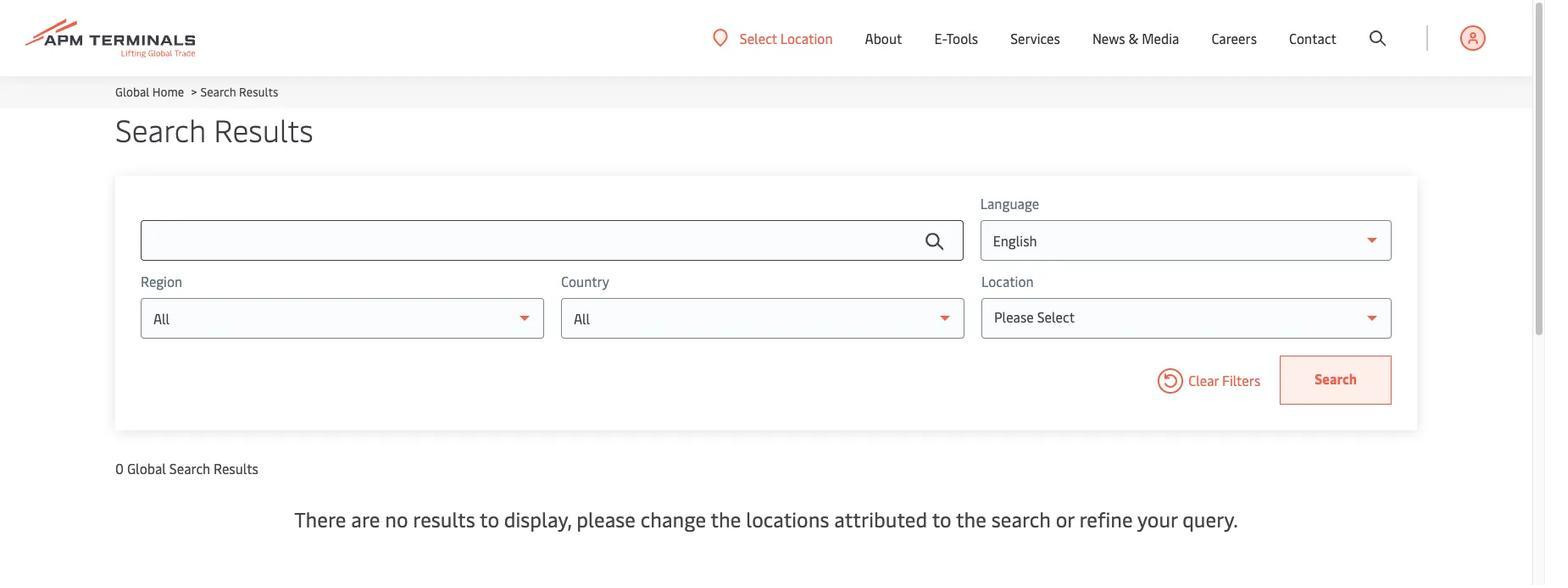 Task type: locate. For each thing, give the bounding box(es) containing it.
about button
[[865, 0, 902, 76]]

locations
[[746, 506, 829, 533]]

news
[[1092, 29, 1125, 47]]

clear filters
[[1188, 371, 1261, 390]]

to
[[480, 506, 499, 533], [932, 506, 951, 533]]

1 horizontal spatial select
[[1037, 308, 1075, 326]]

0  global search results
[[115, 459, 258, 478]]

0 vertical spatial select
[[740, 28, 777, 47]]

the right change
[[711, 506, 741, 533]]

search button
[[1280, 356, 1392, 405]]

location
[[780, 28, 833, 47], [981, 272, 1034, 291]]

search
[[991, 506, 1051, 533]]

please
[[994, 308, 1034, 326]]

clear filters button
[[1153, 356, 1261, 405]]

to right attributed
[[932, 506, 951, 533]]

or
[[1056, 506, 1074, 533]]

0 horizontal spatial to
[[480, 506, 499, 533]]

are
[[351, 506, 380, 533]]

results
[[239, 84, 278, 100], [214, 108, 313, 150], [214, 459, 258, 478]]

please
[[577, 506, 636, 533]]

filters
[[1222, 371, 1261, 390]]

0
[[115, 459, 124, 478]]

Search query input text field
[[141, 220, 963, 261]]

location left "about" 'dropdown button'
[[780, 28, 833, 47]]

search results
[[115, 108, 313, 150]]

to right results
[[480, 506, 499, 533]]

&
[[1128, 29, 1138, 47]]

location up please
[[981, 272, 1034, 291]]

1 horizontal spatial location
[[981, 272, 1034, 291]]

0 horizontal spatial location
[[780, 28, 833, 47]]

attributed
[[834, 506, 927, 533]]

0 horizontal spatial the
[[711, 506, 741, 533]]

2 to from the left
[[932, 506, 951, 533]]

select location button
[[713, 28, 833, 47]]

1 vertical spatial location
[[981, 272, 1034, 291]]

global right 0
[[127, 459, 166, 478]]

the
[[711, 506, 741, 533], [956, 506, 986, 533]]

there
[[294, 506, 346, 533]]

select
[[740, 28, 777, 47], [1037, 308, 1075, 326]]

the left search
[[956, 506, 986, 533]]

global left home
[[115, 84, 149, 100]]

country
[[561, 272, 609, 291]]

e-tools
[[934, 29, 978, 47]]

services
[[1010, 29, 1060, 47]]

contact button
[[1289, 0, 1337, 76]]

please select
[[994, 308, 1075, 326]]

there are no results to display, please change the locations attributed to the search or refine your query.
[[294, 506, 1238, 533]]

global
[[115, 84, 149, 100], [127, 459, 166, 478]]

1 vertical spatial select
[[1037, 308, 1075, 326]]

select location
[[740, 28, 833, 47]]

1 horizontal spatial the
[[956, 506, 986, 533]]

your
[[1137, 506, 1178, 533]]

1 to from the left
[[480, 506, 499, 533]]

home
[[152, 84, 184, 100]]

careers
[[1211, 29, 1257, 47]]

Page number field
[[1338, 566, 1365, 586]]

display,
[[504, 506, 572, 533]]

0 vertical spatial results
[[239, 84, 278, 100]]

1 vertical spatial results
[[214, 108, 313, 150]]

search
[[200, 84, 236, 100], [115, 108, 206, 150], [1315, 370, 1357, 388], [169, 459, 210, 478]]

1 vertical spatial global
[[127, 459, 166, 478]]

1 horizontal spatial to
[[932, 506, 951, 533]]



Task type: describe. For each thing, give the bounding box(es) containing it.
query.
[[1183, 506, 1238, 533]]

>
[[191, 84, 197, 100]]

careers button
[[1211, 0, 1257, 76]]

contact
[[1289, 29, 1337, 47]]

results
[[413, 506, 475, 533]]

refine
[[1079, 506, 1133, 533]]

global home link
[[115, 84, 184, 100]]

language
[[980, 194, 1039, 213]]

search inside button
[[1315, 370, 1357, 388]]

global home > search results
[[115, 84, 278, 100]]

services button
[[1010, 0, 1060, 76]]

no
[[385, 506, 408, 533]]

news & media
[[1092, 29, 1179, 47]]

region
[[141, 272, 182, 291]]

clear
[[1188, 371, 1219, 390]]

e-tools button
[[934, 0, 978, 76]]

1 the from the left
[[711, 506, 741, 533]]

e-
[[934, 29, 946, 47]]

change
[[641, 506, 706, 533]]

0 horizontal spatial select
[[740, 28, 777, 47]]

tools
[[946, 29, 978, 47]]

media
[[1142, 29, 1179, 47]]

2 the from the left
[[956, 506, 986, 533]]

0 vertical spatial global
[[115, 84, 149, 100]]

about
[[865, 29, 902, 47]]

news & media button
[[1092, 0, 1179, 76]]

0 vertical spatial location
[[780, 28, 833, 47]]

2 vertical spatial results
[[214, 459, 258, 478]]



Task type: vqa. For each thing, say whether or not it's contained in the screenshot.
'About' dropdown button on the right top of page
yes



